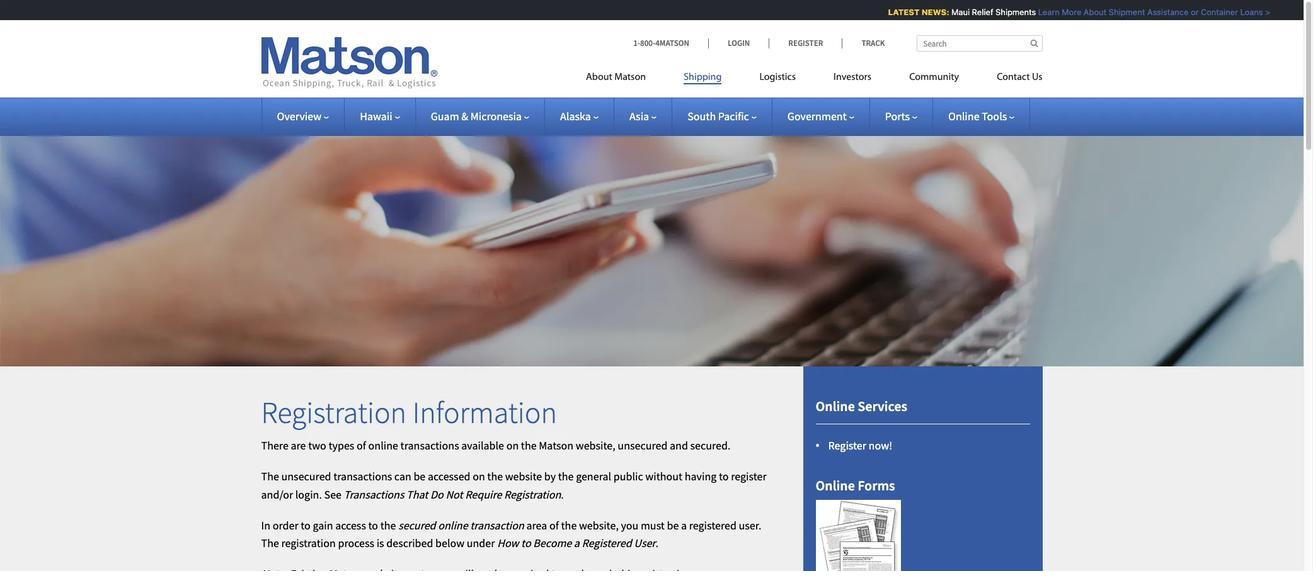 Task type: locate. For each thing, give the bounding box(es) containing it.
there are two types of online transactions available on the matson website, unsecured and secured.
[[261, 439, 731, 453]]

0 horizontal spatial transactions
[[334, 470, 392, 484]]

1-800-4matson link
[[634, 38, 709, 49]]

0 horizontal spatial matson
[[539, 439, 574, 453]]

1 vertical spatial be
[[667, 519, 679, 533]]

. for transactions that do not require registration .
[[561, 488, 564, 502]]

1 the from the top
[[261, 470, 279, 484]]

0 vertical spatial transactions
[[401, 439, 459, 453]]

online tools link
[[949, 109, 1015, 124]]

the inside the area of the website, you must be a registered user. the registration process is described below under
[[561, 519, 577, 533]]

online left the tools
[[949, 109, 980, 124]]

2 the from the top
[[261, 537, 279, 551]]

online up can
[[368, 439, 398, 453]]

and
[[670, 439, 688, 453]]

the up require
[[487, 470, 503, 484]]

1 horizontal spatial transactions
[[401, 439, 459, 453]]

community
[[910, 72, 959, 83]]

two
[[308, 439, 326, 453]]

0 vertical spatial be
[[414, 470, 426, 484]]

blue matson logo with ocean, shipping, truck, rail and logistics written beneath it. image
[[261, 37, 438, 89]]

of right types
[[357, 439, 366, 453]]

pacific
[[718, 109, 749, 124]]

.
[[561, 488, 564, 502], [656, 537, 659, 551]]

. for how to become a registered user .
[[656, 537, 659, 551]]

1 vertical spatial register
[[829, 439, 867, 453]]

to
[[719, 470, 729, 484], [301, 519, 311, 533], [368, 519, 378, 533], [521, 537, 531, 551]]

0 horizontal spatial unsecured
[[281, 470, 331, 484]]

Search search field
[[917, 35, 1043, 52]]

there
[[261, 439, 289, 453]]

registration
[[281, 537, 336, 551]]

0 horizontal spatial on
[[473, 470, 485, 484]]

ports
[[885, 109, 910, 124]]

process
[[338, 537, 374, 551]]

1 vertical spatial about
[[586, 72, 613, 83]]

1 horizontal spatial matson
[[615, 72, 646, 83]]

to right how at the bottom of page
[[521, 537, 531, 551]]

1 vertical spatial transactions
[[334, 470, 392, 484]]

1 vertical spatial unsecured
[[281, 470, 331, 484]]

section
[[788, 367, 1059, 572]]

of inside the area of the website, you must be a registered user. the registration process is described below under
[[550, 519, 559, 533]]

south pacific
[[688, 109, 749, 124]]

0 vertical spatial on
[[507, 439, 519, 453]]

transactions inside the unsecured transactions can be accessed on the website by the general public without having to register and/or login. see
[[334, 470, 392, 484]]

0 horizontal spatial .
[[561, 488, 564, 502]]

about
[[1079, 7, 1102, 17], [586, 72, 613, 83]]

the up 'how to become a registered user .'
[[561, 519, 577, 533]]

a left registered
[[681, 519, 687, 533]]

unsecured up public
[[618, 439, 668, 453]]

1 horizontal spatial on
[[507, 439, 519, 453]]

1-
[[634, 38, 640, 49]]

of right area
[[550, 519, 559, 533]]

news:
[[917, 7, 945, 17]]

on up require
[[473, 470, 485, 484]]

0 vertical spatial the
[[261, 470, 279, 484]]

0 horizontal spatial registration
[[261, 394, 407, 432]]

1 horizontal spatial of
[[550, 519, 559, 533]]

1 horizontal spatial .
[[656, 537, 659, 551]]

1 vertical spatial website,
[[579, 519, 619, 533]]

0 vertical spatial registration
[[261, 394, 407, 432]]

1 horizontal spatial register
[[829, 439, 867, 453]]

south pacific link
[[688, 109, 757, 124]]

2 vertical spatial online
[[816, 477, 855, 495]]

us
[[1032, 72, 1043, 83]]

unsecured
[[618, 439, 668, 453], [281, 470, 331, 484]]

to left the "gain"
[[301, 519, 311, 533]]

1 horizontal spatial unsecured
[[618, 439, 668, 453]]

in
[[261, 519, 270, 533]]

be right must
[[667, 519, 679, 533]]

1 vertical spatial .
[[656, 537, 659, 551]]

asia
[[630, 109, 649, 124]]

online forms image
[[816, 501, 901, 572]]

shipment
[[1104, 7, 1140, 17]]

1 vertical spatial registration
[[504, 488, 561, 502]]

the up and/or
[[261, 470, 279, 484]]

0 vertical spatial online
[[368, 439, 398, 453]]

transactions up accessed
[[401, 439, 459, 453]]

asia link
[[630, 109, 657, 124]]

matson down 1-
[[615, 72, 646, 83]]

order
[[273, 519, 299, 533]]

about right more
[[1079, 7, 1102, 17]]

top menu navigation
[[586, 66, 1043, 92]]

logistics
[[760, 72, 796, 83]]

transactions that do not require registration .
[[344, 488, 564, 502]]

register
[[789, 38, 823, 49], [829, 439, 867, 453]]

0 horizontal spatial about
[[586, 72, 613, 83]]

on right available
[[507, 439, 519, 453]]

0 horizontal spatial be
[[414, 470, 426, 484]]

0 vertical spatial matson
[[615, 72, 646, 83]]

1 vertical spatial of
[[550, 519, 559, 533]]

be right can
[[414, 470, 426, 484]]

1 horizontal spatial online
[[438, 519, 468, 533]]

online left forms at right
[[816, 477, 855, 495]]

transactions up 'transactions'
[[334, 470, 392, 484]]

website,
[[576, 439, 616, 453], [579, 519, 619, 533]]

1 vertical spatial online
[[438, 519, 468, 533]]

more
[[1057, 7, 1077, 17]]

1 vertical spatial on
[[473, 470, 485, 484]]

0 horizontal spatial register
[[789, 38, 823, 49]]

None search field
[[917, 35, 1043, 52]]

unsecured inside the unsecured transactions can be accessed on the website by the general public without having to register and/or login. see
[[281, 470, 331, 484]]

matson up by
[[539, 439, 574, 453]]

without
[[646, 470, 683, 484]]

alaska
[[560, 109, 591, 124]]

1 vertical spatial a
[[574, 537, 580, 551]]

registration
[[261, 394, 407, 432], [504, 488, 561, 502]]

1 horizontal spatial about
[[1079, 7, 1102, 17]]

types
[[329, 439, 354, 453]]

online
[[949, 109, 980, 124], [816, 398, 855, 415], [816, 477, 855, 495]]

online up below
[[438, 519, 468, 533]]

the up website
[[521, 439, 537, 453]]

must
[[641, 519, 665, 533]]

area
[[527, 519, 547, 533]]

0 vertical spatial .
[[561, 488, 564, 502]]

unsecured up login.
[[281, 470, 331, 484]]

the down in
[[261, 537, 279, 551]]

0 vertical spatial online
[[949, 109, 980, 124]]

relief
[[967, 7, 989, 17]]

1 vertical spatial the
[[261, 537, 279, 551]]

&
[[462, 109, 468, 124]]

1-800-4matson
[[634, 38, 690, 49]]

online
[[368, 439, 398, 453], [438, 519, 468, 533]]

investors link
[[815, 66, 891, 92]]

ports link
[[885, 109, 918, 124]]

see
[[324, 488, 342, 502]]

1 horizontal spatial a
[[681, 519, 687, 533]]

1 horizontal spatial be
[[667, 519, 679, 533]]

is
[[377, 537, 384, 551]]

learn
[[1033, 7, 1055, 17]]

0 vertical spatial register
[[789, 38, 823, 49]]

online services
[[816, 398, 908, 415]]

micronesia
[[471, 109, 522, 124]]

learn more about shipment assistance or container loans > link
[[1033, 7, 1266, 17]]

register left 'now!'
[[829, 439, 867, 453]]

be inside the unsecured transactions can be accessed on the website by the general public without having to register and/or login. see
[[414, 470, 426, 484]]

a right become
[[574, 537, 580, 551]]

online up register now! link
[[816, 398, 855, 415]]

track
[[862, 38, 885, 49]]

0 vertical spatial of
[[357, 439, 366, 453]]

1 vertical spatial online
[[816, 398, 855, 415]]

0 horizontal spatial of
[[357, 439, 366, 453]]

hawaii link
[[360, 109, 400, 124]]

4matson
[[656, 38, 690, 49]]

online forms
[[816, 477, 895, 495]]

online for online tools
[[949, 109, 980, 124]]

by
[[544, 470, 556, 484]]

shipping
[[684, 72, 722, 83]]

0 vertical spatial unsecured
[[618, 439, 668, 453]]

under
[[467, 537, 495, 551]]

0 vertical spatial about
[[1079, 7, 1102, 17]]

online tools
[[949, 109, 1007, 124]]

0 vertical spatial a
[[681, 519, 687, 533]]

on
[[507, 439, 519, 453], [473, 470, 485, 484]]

services
[[858, 398, 908, 415]]

800-
[[640, 38, 656, 49]]

website, inside the area of the website, you must be a registered user. the registration process is described below under
[[579, 519, 619, 533]]

register up top menu navigation
[[789, 38, 823, 49]]

the
[[521, 439, 537, 453], [487, 470, 503, 484], [558, 470, 574, 484], [381, 519, 396, 533], [561, 519, 577, 533]]

website, up general at left
[[576, 439, 616, 453]]

section containing online services
[[788, 367, 1059, 572]]

to right having
[[719, 470, 729, 484]]

be
[[414, 470, 426, 484], [667, 519, 679, 533]]

about up alaska link
[[586, 72, 613, 83]]

registration down website
[[504, 488, 561, 502]]

matson
[[615, 72, 646, 83], [539, 439, 574, 453]]

website, up the registered
[[579, 519, 619, 533]]

registration up types
[[261, 394, 407, 432]]



Task type: vqa. For each thing, say whether or not it's contained in the screenshot.
the are
yes



Task type: describe. For each thing, give the bounding box(es) containing it.
how
[[497, 537, 519, 551]]

overview link
[[277, 109, 329, 124]]

public
[[614, 470, 643, 484]]

gain
[[313, 519, 333, 533]]

you
[[621, 519, 639, 533]]

secured.
[[691, 439, 731, 453]]

search image
[[1031, 39, 1038, 47]]

registered
[[689, 519, 737, 533]]

customer inputing information via laptop to matson's online tools. image
[[0, 116, 1304, 367]]

about matson
[[586, 72, 646, 83]]

area of the website, you must be a registered user. the registration process is described below under
[[261, 519, 762, 551]]

user.
[[739, 519, 762, 533]]

1 vertical spatial matson
[[539, 439, 574, 453]]

in order to gain access to the secured online transaction
[[261, 519, 524, 533]]

alaska link
[[560, 109, 599, 124]]

accessed
[[428, 470, 471, 484]]

track link
[[842, 38, 885, 49]]

register now!
[[829, 439, 893, 453]]

registration information
[[261, 394, 557, 432]]

on inside the unsecured transactions can be accessed on the website by the general public without having to register and/or login. see
[[473, 470, 485, 484]]

below
[[436, 537, 465, 551]]

hawaii
[[360, 109, 392, 124]]

now!
[[869, 439, 893, 453]]

the inside the area of the website, you must be a registered user. the registration process is described below under
[[261, 537, 279, 551]]

latest news: maui relief shipments learn more about shipment assistance or container loans >
[[883, 7, 1266, 17]]

contact us
[[997, 72, 1043, 83]]

>
[[1261, 7, 1266, 17]]

matson inside the about matson link
[[615, 72, 646, 83]]

be inside the area of the website, you must be a registered user. the registration process is described below under
[[667, 519, 679, 533]]

0 horizontal spatial online
[[368, 439, 398, 453]]

to up is
[[368, 519, 378, 533]]

not
[[446, 488, 463, 502]]

do
[[431, 488, 444, 502]]

register for register now!
[[829, 439, 867, 453]]

a inside the area of the website, you must be a registered user. the registration process is described below under
[[681, 519, 687, 533]]

tools
[[982, 109, 1007, 124]]

access
[[335, 519, 366, 533]]

general
[[576, 470, 611, 484]]

contact
[[997, 72, 1030, 83]]

online for online forms
[[816, 477, 855, 495]]

are
[[291, 439, 306, 453]]

0 horizontal spatial a
[[574, 537, 580, 551]]

the up is
[[381, 519, 396, 533]]

login.
[[295, 488, 322, 502]]

1 horizontal spatial registration
[[504, 488, 561, 502]]

register now! link
[[829, 439, 893, 453]]

how to become a registered user .
[[497, 537, 659, 551]]

register link
[[769, 38, 842, 49]]

having
[[685, 470, 717, 484]]

0 vertical spatial website,
[[576, 439, 616, 453]]

require
[[465, 488, 502, 502]]

forms
[[858, 477, 895, 495]]

loans
[[1236, 7, 1258, 17]]

shipments
[[991, 7, 1031, 17]]

the unsecured transactions can be accessed on the website by the general public without having to register and/or login. see
[[261, 470, 767, 502]]

the inside the unsecured transactions can be accessed on the website by the general public without having to register and/or login. see
[[261, 470, 279, 484]]

login
[[728, 38, 750, 49]]

and/or
[[261, 488, 293, 502]]

shipping link
[[665, 66, 741, 92]]

registered
[[582, 537, 632, 551]]

community link
[[891, 66, 978, 92]]

container
[[1196, 7, 1233, 17]]

government link
[[788, 109, 855, 124]]

transaction
[[470, 519, 524, 533]]

can
[[394, 470, 411, 484]]

assistance
[[1143, 7, 1184, 17]]

to inside the unsecured transactions can be accessed on the website by the general public without having to register and/or login. see
[[719, 470, 729, 484]]

south
[[688, 109, 716, 124]]

about inside top menu navigation
[[586, 72, 613, 83]]

logistics link
[[741, 66, 815, 92]]

login link
[[709, 38, 769, 49]]

investors
[[834, 72, 872, 83]]

described
[[387, 537, 433, 551]]

maui
[[947, 7, 965, 17]]

transactions
[[344, 488, 404, 502]]

that
[[407, 488, 428, 502]]

register
[[731, 470, 767, 484]]

overview
[[277, 109, 322, 124]]

online for online services
[[816, 398, 855, 415]]

about matson link
[[586, 66, 665, 92]]

the right by
[[558, 470, 574, 484]]

available
[[462, 439, 504, 453]]

or
[[1186, 7, 1194, 17]]

latest
[[883, 7, 915, 17]]

register for register
[[789, 38, 823, 49]]

guam
[[431, 109, 459, 124]]



